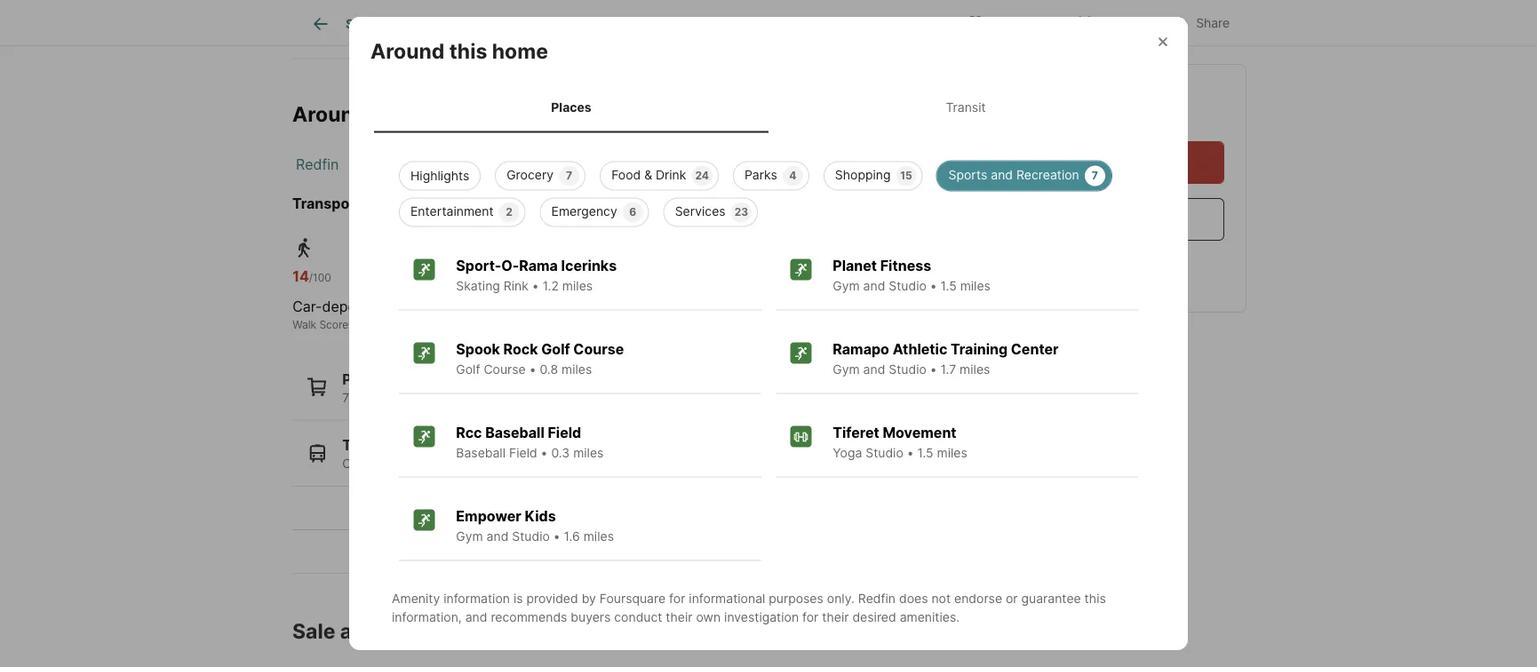 Task type: vqa. For each thing, say whether or not it's contained in the screenshot.


Task type: describe. For each thing, give the bounding box(es) containing it.
studio inside the ramapo athletic training center gym and studio • 1.7 miles
[[889, 362, 927, 377]]

buyers
[[571, 610, 611, 625]]

1 vertical spatial course
[[484, 362, 526, 377]]

coaches,
[[435, 457, 490, 472]]

grocery
[[507, 167, 554, 182]]

monsey link
[[460, 156, 513, 174]]

0 vertical spatial baseball
[[485, 424, 545, 442]]

miles inside the empower kids gym and studio • 1.6 miles
[[584, 529, 614, 544]]

26 /100
[[588, 268, 628, 285]]

1 horizontal spatial 6
[[528, 619, 541, 644]]

places for places 7 groceries, 24 restaurants, 4 parks
[[342, 371, 389, 388]]

tiferet
[[833, 424, 880, 442]]

around 6 smolley dr
[[292, 102, 497, 127]]

sale & tax history tab
[[739, 3, 881, 45]]

this inside amenity information is provided by foursquare for informational purposes only. redfin does not endorse or guarantee this information, and recommends buyers conduct their own investigation for their desired amenities.
[[1085, 591, 1106, 606]]

spook
[[456, 341, 500, 358]]

redfin link
[[296, 156, 339, 174]]

kids
[[525, 508, 556, 525]]

hudson
[[554, 457, 599, 472]]

2
[[506, 206, 513, 218]]

miles inside the ramapo athletic training center gym and studio • 1.7 miles
[[960, 362, 991, 377]]

amenities tab
[[561, 3, 654, 45]]

0.3
[[551, 446, 570, 461]]

ramapo athletic training center gym and studio • 1.7 miles
[[833, 341, 1059, 377]]

emergency
[[552, 204, 617, 219]]

around for around 6 smolley dr
[[292, 102, 367, 127]]

athletic
[[893, 341, 948, 358]]

sports
[[949, 167, 988, 182]]

6 inside list box
[[630, 206, 637, 218]]

or
[[1006, 591, 1018, 606]]

empower kids gym and studio • 1.6 miles
[[456, 508, 614, 544]]

movement
[[883, 424, 957, 442]]

parks
[[519, 390, 551, 406]]

does
[[900, 591, 928, 606]]

tax
[[383, 619, 414, 644]]

0 vertical spatial course
[[574, 341, 624, 358]]

7 for grocery
[[566, 169, 573, 182]]

amenities.
[[900, 610, 960, 625]]

around this home element
[[371, 17, 570, 64]]

information,
[[392, 610, 462, 625]]

favorite
[[992, 16, 1039, 31]]

fitness
[[881, 257, 932, 274]]

request
[[1057, 154, 1114, 171]]

home
[[492, 38, 548, 63]]

0 vertical spatial 6
[[371, 102, 385, 127]]

out
[[1113, 16, 1134, 31]]

amenity information is provided by foursquare for informational purposes only. redfin does not endorse or guarantee this information, and recommends buyers conduct their own investigation for their desired amenities.
[[392, 591, 1106, 625]]

somewhat
[[588, 298, 659, 315]]

somewhat bikeable
[[588, 298, 719, 315]]

list box inside around this home dialog
[[385, 154, 1153, 227]]

this inside 'element'
[[449, 38, 487, 63]]

schools
[[672, 16, 721, 31]]

spook rock golf course golf course • 0.8 miles
[[456, 341, 624, 377]]

sale and tax history for 6 smolley dr
[[292, 619, 653, 644]]

and inside planet fitness gym and studio • 1.5 miles
[[864, 278, 886, 294]]

only.
[[827, 591, 855, 606]]

transit owl, rockland coaches, shortline hudson
[[342, 437, 599, 472]]

0 vertical spatial field
[[548, 424, 582, 442]]

services
[[675, 204, 726, 219]]

2 horizontal spatial for
[[803, 610, 819, 625]]

4 inside list box
[[790, 169, 797, 182]]

places 7 groceries, 24 restaurants, 4 parks
[[342, 371, 551, 406]]

recommends
[[491, 610, 567, 625]]

24 for food
[[695, 169, 709, 182]]

tab list containing search
[[292, 0, 896, 45]]

15
[[901, 169, 913, 182]]

x-
[[1101, 16, 1113, 31]]

share
[[1197, 16, 1230, 31]]

and inside the ramapo athletic training center gym and studio • 1.7 miles
[[864, 362, 886, 377]]

/100 for 26
[[606, 271, 628, 284]]

& for food
[[645, 167, 653, 182]]

studio inside planet fitness gym and studio • 1.5 miles
[[889, 278, 927, 294]]

®
[[348, 319, 356, 332]]

is
[[514, 591, 523, 606]]

1.5 inside tiferet movement yoga studio • 1.5 miles
[[918, 446, 934, 461]]

groceries,
[[353, 390, 411, 406]]

1 vertical spatial golf
[[456, 362, 480, 377]]

parks
[[745, 167, 778, 182]]

overview tab
[[406, 3, 497, 45]]

skating
[[456, 278, 500, 294]]

sport-
[[456, 257, 501, 274]]

shortline
[[494, 457, 551, 472]]

• inside planet fitness gym and studio • 1.5 miles
[[930, 278, 937, 294]]

rama
[[519, 257, 558, 274]]

rock
[[504, 341, 538, 358]]

studio inside the empower kids gym and studio • 1.6 miles
[[512, 529, 550, 544]]

1 their from the left
[[666, 610, 693, 625]]

purposes
[[769, 591, 824, 606]]

0 vertical spatial dr
[[474, 102, 497, 127]]

23
[[735, 206, 749, 218]]

1.7
[[941, 362, 957, 377]]

walk
[[293, 319, 316, 332]]

4 inside places 7 groceries, 24 restaurants, 4 parks
[[507, 390, 515, 406]]

1 vertical spatial dr
[[630, 619, 653, 644]]

shopping
[[835, 167, 891, 182]]

14 /100
[[293, 268, 331, 285]]

• inside rcc baseball field baseball field • 0.3 miles
[[541, 446, 548, 461]]

10952
[[542, 156, 583, 174]]

• inside the empower kids gym and studio • 1.6 miles
[[554, 529, 561, 544]]

fees
[[515, 16, 543, 31]]

places tab
[[374, 85, 769, 129]]

entertainment
[[411, 204, 494, 219]]

request a tour button
[[989, 141, 1225, 184]]

tour
[[1129, 154, 1157, 171]]

fees tab
[[497, 3, 561, 45]]

sale for sale & tax history
[[757, 16, 782, 31]]

owl,
[[342, 457, 374, 472]]

by
[[582, 591, 596, 606]]

miles inside rcc baseball field baseball field • 0.3 miles
[[573, 446, 604, 461]]

guarantee
[[1022, 591, 1081, 606]]

new york
[[367, 156, 432, 174]]



Task type: locate. For each thing, give the bounding box(es) containing it.
studio down the athletic
[[889, 362, 927, 377]]

foursquare
[[600, 591, 666, 606]]

0 vertical spatial golf
[[541, 341, 570, 358]]

sale for sale and tax history for 6 smolley dr
[[292, 619, 335, 644]]

1 horizontal spatial redfin
[[858, 591, 896, 606]]

schools tab
[[654, 3, 739, 45]]

their left own
[[666, 610, 693, 625]]

1 vertical spatial baseball
[[456, 446, 506, 461]]

0 vertical spatial 1.5
[[941, 278, 957, 294]]

drink
[[656, 167, 687, 182]]

sports and recreation
[[949, 167, 1080, 182]]

and right sports on the right top of the page
[[991, 167, 1013, 182]]

0 horizontal spatial 6
[[371, 102, 385, 127]]

1 horizontal spatial golf
[[541, 341, 570, 358]]

transit up sports on the right top of the page
[[946, 99, 986, 114]]

car-
[[293, 298, 322, 315]]

miles inside planet fitness gym and studio • 1.5 miles
[[961, 278, 991, 294]]

for right foursquare
[[669, 591, 686, 606]]

desired
[[853, 610, 897, 625]]

0 horizontal spatial course
[[484, 362, 526, 377]]

tab list containing places
[[371, 82, 1167, 133]]

baseball up shortline
[[485, 424, 545, 442]]

1 horizontal spatial field
[[548, 424, 582, 442]]

0 horizontal spatial redfin
[[296, 156, 339, 174]]

golf down spook
[[456, 362, 480, 377]]

0 vertical spatial 24
[[695, 169, 709, 182]]

highlights
[[411, 168, 470, 183]]

baseball
[[485, 424, 545, 442], [456, 446, 506, 461]]

1 vertical spatial &
[[645, 167, 653, 182]]

miles right 0.8
[[562, 362, 592, 377]]

24 inside food & drink 24
[[695, 169, 709, 182]]

miles inside spook rock golf course golf course • 0.8 miles
[[562, 362, 592, 377]]

and inside list box
[[991, 167, 1013, 182]]

and down empower at left bottom
[[487, 529, 509, 544]]

share button
[[1157, 4, 1245, 40]]

gym for planet fitness
[[833, 278, 860, 294]]

1 vertical spatial 24
[[415, 390, 430, 406]]

1.5 inside planet fitness gym and studio • 1.5 miles
[[941, 278, 957, 294]]

• down fitness
[[930, 278, 937, 294]]

not
[[932, 591, 951, 606]]

2 horizontal spatial 6
[[630, 206, 637, 218]]

overview
[[424, 16, 480, 31]]

14
[[293, 268, 309, 285]]

/100 up the car-
[[309, 271, 331, 284]]

1 horizontal spatial course
[[574, 341, 624, 358]]

1 vertical spatial 4
[[507, 390, 515, 406]]

1 horizontal spatial this
[[1085, 591, 1106, 606]]

dr down foursquare
[[630, 619, 653, 644]]

0 horizontal spatial places
[[342, 371, 389, 388]]

/100 inside 26 /100
[[606, 271, 628, 284]]

and left tax
[[340, 619, 378, 644]]

this
[[449, 38, 487, 63], [1085, 591, 1106, 606]]

field left 0.3
[[509, 446, 537, 461]]

transit up owl,
[[342, 437, 391, 454]]

1 vertical spatial this
[[1085, 591, 1106, 606]]

request a tour
[[1057, 154, 1157, 171]]

1 horizontal spatial around
[[371, 38, 445, 63]]

gym inside the ramapo athletic training center gym and studio • 1.7 miles
[[833, 362, 860, 377]]

& inside list box
[[645, 167, 653, 182]]

1 vertical spatial places
[[342, 371, 389, 388]]

training
[[951, 341, 1008, 358]]

1 horizontal spatial transit
[[946, 99, 986, 114]]

• left '1.7'
[[930, 362, 937, 377]]

2 /100 from the left
[[606, 271, 628, 284]]

redfin up desired
[[858, 591, 896, 606]]

transit inside tab
[[946, 99, 986, 114]]

7 up emergency
[[566, 169, 573, 182]]

recreation
[[1017, 167, 1080, 182]]

around inside around this home 'element'
[[371, 38, 445, 63]]

history
[[419, 619, 490, 644]]

center
[[1011, 341, 1059, 358]]

miles down movement
[[937, 446, 968, 461]]

list box
[[385, 154, 1153, 227]]

1 vertical spatial around
[[292, 102, 367, 127]]

0 vertical spatial tab list
[[292, 0, 896, 45]]

transportation
[[292, 195, 396, 213]]

gym down ramapo
[[833, 362, 860, 377]]

10952 link
[[542, 156, 583, 174]]

redfin
[[296, 156, 339, 174], [858, 591, 896, 606]]

0 vertical spatial 4
[[790, 169, 797, 182]]

4 left parks
[[507, 390, 515, 406]]

24 for places
[[415, 390, 430, 406]]

2 vertical spatial gym
[[456, 529, 483, 544]]

places up groceries, at the bottom left
[[342, 371, 389, 388]]

24 right groceries, at the bottom left
[[415, 390, 430, 406]]

smolley down the by
[[546, 619, 625, 644]]

a
[[1117, 154, 1125, 171]]

around down search
[[371, 38, 445, 63]]

places
[[551, 99, 592, 114], [342, 371, 389, 388]]

miles inside tiferet movement yoga studio • 1.5 miles
[[937, 446, 968, 461]]

redfin up transportation on the left of the page
[[296, 156, 339, 174]]

around up redfin "link"
[[292, 102, 367, 127]]

• left 1.6
[[554, 529, 561, 544]]

places inside places 7 groceries, 24 restaurants, 4 parks
[[342, 371, 389, 388]]

1 /100 from the left
[[309, 271, 331, 284]]

miles inside 'sport-o-rama icerinks skating rink • 1.2 miles'
[[563, 278, 593, 294]]

1.6
[[564, 529, 580, 544]]

2 vertical spatial 6
[[528, 619, 541, 644]]

and down planet
[[864, 278, 886, 294]]

24 inside places 7 groceries, 24 restaurants, 4 parks
[[415, 390, 430, 406]]

7 left a
[[1092, 169, 1099, 182]]

• inside 'sport-o-rama icerinks skating rink • 1.2 miles'
[[532, 278, 539, 294]]

1 horizontal spatial their
[[822, 610, 849, 625]]

field up 0.3
[[548, 424, 582, 442]]

monsey
[[460, 156, 513, 174]]

miles right 1.6
[[584, 529, 614, 544]]

icerinks
[[561, 257, 617, 274]]

0 vertical spatial redfin
[[296, 156, 339, 174]]

studio down kids
[[512, 529, 550, 544]]

• left 0.3
[[541, 446, 548, 461]]

0 horizontal spatial 1.5
[[918, 446, 934, 461]]

& right food on the left
[[645, 167, 653, 182]]

0 horizontal spatial &
[[645, 167, 653, 182]]

around for around this home
[[371, 38, 445, 63]]

/100
[[309, 271, 331, 284], [606, 271, 628, 284]]

search link
[[310, 13, 388, 35]]

1 vertical spatial transit
[[342, 437, 391, 454]]

their down only.
[[822, 610, 849, 625]]

this right guarantee
[[1085, 591, 1106, 606]]

golf
[[541, 341, 570, 358], [456, 362, 480, 377]]

food & drink 24
[[612, 167, 709, 182]]

• down movement
[[907, 446, 914, 461]]

ramapo
[[833, 341, 890, 358]]

smolley up york
[[389, 102, 469, 127]]

1 horizontal spatial 24
[[695, 169, 709, 182]]

own
[[696, 610, 721, 625]]

1 horizontal spatial places
[[551, 99, 592, 114]]

0 horizontal spatial their
[[666, 610, 693, 625]]

transit inside transit owl, rockland coaches, shortline hudson
[[342, 437, 391, 454]]

dr up monsey link
[[474, 102, 497, 127]]

amenity
[[392, 591, 440, 606]]

gym down planet
[[833, 278, 860, 294]]

1 vertical spatial tab list
[[371, 82, 1167, 133]]

0 vertical spatial around
[[371, 38, 445, 63]]

course
[[574, 341, 624, 358], [484, 362, 526, 377]]

6 up new
[[371, 102, 385, 127]]

miles right 0.3
[[573, 446, 604, 461]]

1 vertical spatial field
[[509, 446, 537, 461]]

history
[[821, 16, 863, 31]]

0 horizontal spatial around
[[292, 102, 367, 127]]

0 vertical spatial smolley
[[389, 102, 469, 127]]

0 horizontal spatial field
[[509, 446, 537, 461]]

/100 inside 14 /100
[[309, 271, 331, 284]]

1 horizontal spatial 1.5
[[941, 278, 957, 294]]

golf up 0.8
[[541, 341, 570, 358]]

1.5 down movement
[[918, 446, 934, 461]]

restaurants,
[[434, 390, 504, 406]]

0 horizontal spatial 24
[[415, 390, 430, 406]]

york
[[402, 156, 432, 174]]

& for sale
[[785, 16, 793, 31]]

and inside amenity information is provided by foursquare for informational purposes only. redfin does not endorse or guarantee this information, and recommends buyers conduct their own investigation for their desired amenities.
[[465, 610, 488, 625]]

1.5
[[941, 278, 957, 294], [918, 446, 934, 461]]

0 horizontal spatial 7
[[342, 390, 349, 406]]

transit tab
[[769, 85, 1164, 129]]

0 horizontal spatial for
[[494, 619, 523, 644]]

endorse
[[955, 591, 1003, 606]]

1 horizontal spatial 4
[[790, 169, 797, 182]]

1 vertical spatial sale
[[292, 619, 335, 644]]

places for places
[[551, 99, 592, 114]]

• left 0.8
[[529, 362, 536, 377]]

transit for transit
[[946, 99, 986, 114]]

places inside tab
[[551, 99, 592, 114]]

0 horizontal spatial sale
[[292, 619, 335, 644]]

/100 for 14
[[309, 271, 331, 284]]

score
[[319, 319, 348, 332]]

sale left tax
[[292, 619, 335, 644]]

sale
[[757, 16, 782, 31], [292, 619, 335, 644]]

sale left tax on the top
[[757, 16, 782, 31]]

6 down food on the left
[[630, 206, 637, 218]]

4 right parks
[[790, 169, 797, 182]]

0 horizontal spatial this
[[449, 38, 487, 63]]

1 horizontal spatial sale
[[757, 16, 782, 31]]

for
[[669, 591, 686, 606], [803, 610, 819, 625], [494, 619, 523, 644]]

1 horizontal spatial for
[[669, 591, 686, 606]]

search
[[346, 16, 388, 31]]

gym down empower at left bottom
[[456, 529, 483, 544]]

x-out button
[[1061, 4, 1150, 40]]

informational
[[689, 591, 766, 606]]

0.8
[[540, 362, 558, 377]]

7 inside places 7 groceries, 24 restaurants, 4 parks
[[342, 390, 349, 406]]

and down the "information"
[[465, 610, 488, 625]]

tab list
[[292, 0, 896, 45], [371, 82, 1167, 133]]

course down the rock
[[484, 362, 526, 377]]

1.5 up the athletic
[[941, 278, 957, 294]]

0 horizontal spatial smolley
[[389, 102, 469, 127]]

&
[[785, 16, 793, 31], [645, 167, 653, 182]]

4
[[790, 169, 797, 182], [507, 390, 515, 406]]

gym inside planet fitness gym and studio • 1.5 miles
[[833, 278, 860, 294]]

investigation
[[724, 610, 799, 625]]

1 horizontal spatial /100
[[606, 271, 628, 284]]

7 left groceries, at the bottom left
[[342, 390, 349, 406]]

studio inside tiferet movement yoga studio • 1.5 miles
[[866, 446, 904, 461]]

rockland
[[378, 457, 432, 472]]

1 vertical spatial 1.5
[[918, 446, 934, 461]]

miles down 'icerinks'
[[563, 278, 593, 294]]

tax
[[797, 16, 818, 31]]

1 vertical spatial smolley
[[546, 619, 625, 644]]

list box containing grocery
[[385, 154, 1153, 227]]

planet fitness gym and studio • 1.5 miles
[[833, 257, 991, 294]]

1 vertical spatial 6
[[630, 206, 637, 218]]

1 vertical spatial gym
[[833, 362, 860, 377]]

0 vertical spatial places
[[551, 99, 592, 114]]

miles down the training
[[960, 362, 991, 377]]

0 horizontal spatial /100
[[309, 271, 331, 284]]

gym inside the empower kids gym and studio • 1.6 miles
[[456, 529, 483, 544]]

for down 'purposes'
[[803, 610, 819, 625]]

o-
[[501, 257, 519, 274]]

26
[[588, 268, 606, 285]]

1 horizontal spatial 7
[[566, 169, 573, 182]]

tiferet movement yoga studio • 1.5 miles
[[833, 424, 968, 461]]

0 horizontal spatial golf
[[456, 362, 480, 377]]

gym
[[833, 278, 860, 294], [833, 362, 860, 377], [456, 529, 483, 544]]

empower
[[456, 508, 522, 525]]

0 vertical spatial &
[[785, 16, 793, 31]]

car-dependent walk score ®
[[293, 298, 395, 332]]

2 horizontal spatial 7
[[1092, 169, 1099, 182]]

gym for empower kids
[[456, 529, 483, 544]]

places up 10952
[[551, 99, 592, 114]]

0 horizontal spatial 4
[[507, 390, 515, 406]]

1 horizontal spatial smolley
[[546, 619, 625, 644]]

amenities
[[579, 16, 637, 31]]

0 horizontal spatial transit
[[342, 437, 391, 454]]

sale & tax history
[[757, 16, 863, 31]]

• inside spook rock golf course golf course • 0.8 miles
[[529, 362, 536, 377]]

1 vertical spatial redfin
[[858, 591, 896, 606]]

6
[[371, 102, 385, 127], [630, 206, 637, 218], [528, 619, 541, 644]]

1 horizontal spatial &
[[785, 16, 793, 31]]

& left tax on the top
[[785, 16, 793, 31]]

0 vertical spatial this
[[449, 38, 487, 63]]

0 vertical spatial transit
[[946, 99, 986, 114]]

studio down fitness
[[889, 278, 927, 294]]

provided
[[527, 591, 578, 606]]

2 their from the left
[[822, 610, 849, 625]]

course down somewhat at left
[[574, 341, 624, 358]]

conduct
[[614, 610, 663, 625]]

miles
[[563, 278, 593, 294], [961, 278, 991, 294], [562, 362, 592, 377], [960, 362, 991, 377], [573, 446, 604, 461], [937, 446, 968, 461], [584, 529, 614, 544]]

miles up the training
[[961, 278, 991, 294]]

transit for transit owl, rockland coaches, shortline hudson
[[342, 437, 391, 454]]

x-out
[[1101, 16, 1134, 31]]

this down overview
[[449, 38, 487, 63]]

for down is
[[494, 619, 523, 644]]

redfin inside amenity information is provided by foursquare for informational purposes only. redfin does not endorse or guarantee this information, and recommends buyers conduct their own investigation for their desired amenities.
[[858, 591, 896, 606]]

and down ramapo
[[864, 362, 886, 377]]

studio down tiferet
[[866, 446, 904, 461]]

/100 up somewhat at left
[[606, 271, 628, 284]]

• inside the ramapo athletic training center gym and studio • 1.7 miles
[[930, 362, 937, 377]]

transit
[[946, 99, 986, 114], [342, 437, 391, 454]]

field
[[548, 424, 582, 442], [509, 446, 537, 461]]

24 right drink
[[695, 169, 709, 182]]

around this home dialog
[[349, 17, 1188, 662]]

0 horizontal spatial dr
[[474, 102, 497, 127]]

sale inside tab
[[757, 16, 782, 31]]

& inside tab
[[785, 16, 793, 31]]

food
[[612, 167, 641, 182]]

6 down provided at the left of page
[[528, 619, 541, 644]]

1 horizontal spatial dr
[[630, 619, 653, 644]]

• left 1.2
[[532, 278, 539, 294]]

7 for sports and recreation
[[1092, 169, 1099, 182]]

• inside tiferet movement yoga studio • 1.5 miles
[[907, 446, 914, 461]]

0 vertical spatial sale
[[757, 16, 782, 31]]

rcc
[[456, 424, 482, 442]]

favorite button
[[952, 4, 1054, 40]]

0 vertical spatial gym
[[833, 278, 860, 294]]

dependent
[[322, 298, 395, 315]]

baseball down rcc
[[456, 446, 506, 461]]

dr
[[474, 102, 497, 127], [630, 619, 653, 644]]

tab list inside around this home dialog
[[371, 82, 1167, 133]]

and inside the empower kids gym and studio • 1.6 miles
[[487, 529, 509, 544]]

services 23
[[675, 204, 749, 219]]



